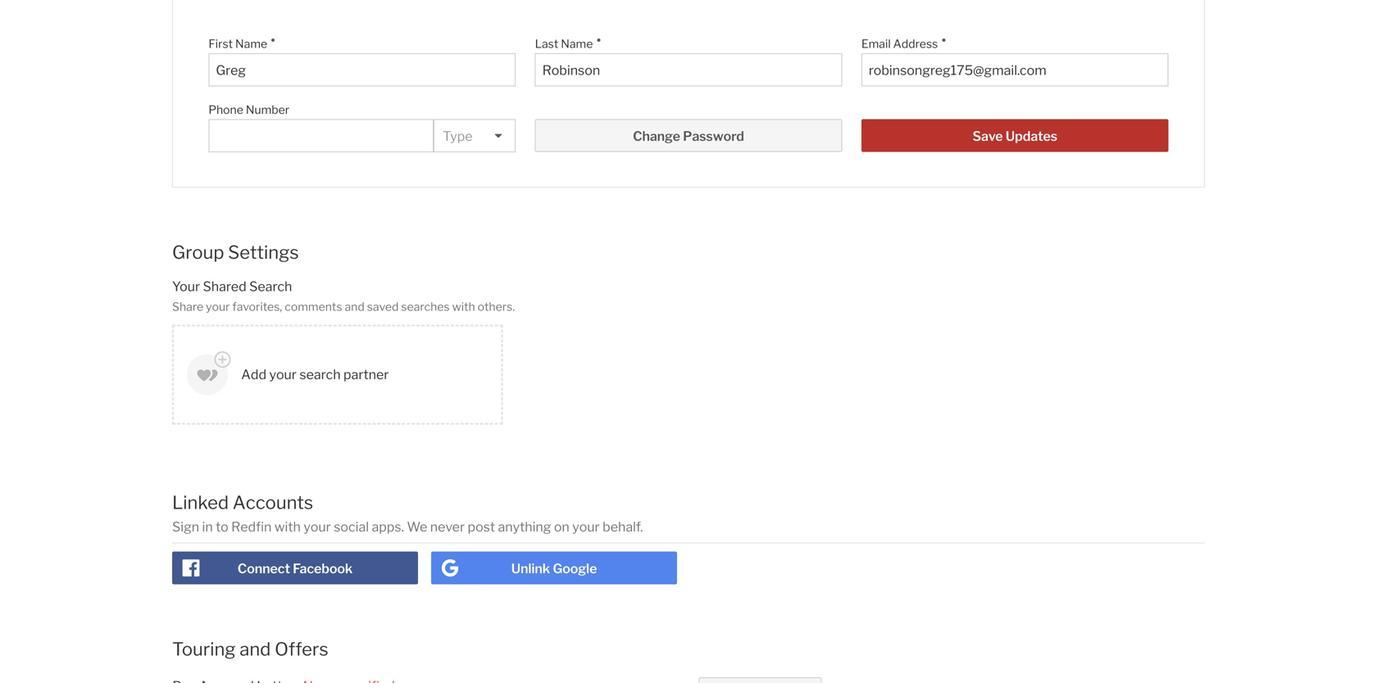 Task type: describe. For each thing, give the bounding box(es) containing it.
your right add
[[269, 367, 297, 383]]

accounts
[[233, 492, 313, 514]]

never
[[430, 520, 465, 535]]

name for last name
[[561, 37, 593, 51]]

facebook
[[293, 561, 353, 577]]

change
[[633, 128, 681, 144]]

and inside your shared search share your favorites, comments and saved searches with others.
[[345, 300, 365, 314]]

your shared search share your favorites, comments and saved searches with others.
[[172, 279, 515, 314]]

share
[[172, 300, 203, 314]]

anything
[[498, 520, 551, 535]]

touring and offers
[[172, 639, 328, 661]]

post
[[468, 520, 495, 535]]

to
[[216, 520, 229, 535]]

with inside linked accounts sign in to redfin with your social apps. we never post anything on your behalf.
[[275, 520, 301, 535]]

connect
[[238, 561, 290, 577]]

apps.
[[372, 520, 404, 535]]

we
[[407, 520, 427, 535]]

password
[[683, 128, 744, 144]]

unlink google button
[[431, 552, 677, 585]]

Email Address email field
[[869, 62, 1162, 78]]

your
[[172, 279, 200, 295]]

in
[[202, 520, 213, 535]]

first name
[[209, 37, 267, 51]]

connect facebook
[[238, 561, 353, 577]]

behalf.
[[603, 520, 643, 535]]

partner
[[344, 367, 389, 383]]

unlink google
[[511, 561, 597, 577]]

shared
[[203, 279, 247, 295]]

save
[[973, 128, 1003, 144]]

change password
[[633, 128, 744, 144]]

last
[[535, 37, 559, 51]]

number
[[246, 103, 290, 117]]

1 vertical spatial and
[[240, 639, 271, 661]]

your inside your shared search share your favorites, comments and saved searches with others.
[[206, 300, 230, 314]]

saved
[[367, 300, 399, 314]]

unlink
[[511, 561, 550, 577]]

Last Name text field
[[542, 62, 835, 78]]

group
[[172, 241, 224, 263]]

settings
[[228, 241, 299, 263]]



Task type: locate. For each thing, give the bounding box(es) containing it.
connect facebook button
[[172, 552, 418, 585]]

1 horizontal spatial and
[[345, 300, 365, 314]]

and left offers
[[240, 639, 271, 661]]

and
[[345, 300, 365, 314], [240, 639, 271, 661]]

search
[[249, 279, 292, 295]]

linked
[[172, 492, 229, 514]]

redfin
[[231, 520, 272, 535]]

searches
[[401, 300, 450, 314]]

last name
[[535, 37, 593, 51]]

phone number element
[[209, 95, 426, 119]]

name right last
[[561, 37, 593, 51]]

name for first name
[[235, 37, 267, 51]]

1 horizontal spatial with
[[452, 300, 475, 314]]

with left others.
[[452, 300, 475, 314]]

0 vertical spatial with
[[452, 300, 475, 314]]

name inside first name. required field. 'element'
[[235, 37, 267, 51]]

First Name text field
[[216, 62, 509, 78]]

others.
[[478, 300, 515, 314]]

1 name from the left
[[235, 37, 267, 51]]

save updates button
[[862, 119, 1169, 152]]

1 horizontal spatial name
[[561, 37, 593, 51]]

0 vertical spatial and
[[345, 300, 365, 314]]

0 horizontal spatial and
[[240, 639, 271, 661]]

google
[[553, 561, 597, 577]]

first
[[209, 37, 233, 51]]

your right on
[[573, 520, 600, 535]]

comments
[[285, 300, 342, 314]]

favorites,
[[232, 300, 282, 314]]

first name. required field. element
[[209, 29, 508, 53]]

0 horizontal spatial with
[[275, 520, 301, 535]]

on
[[554, 520, 570, 535]]

phone number
[[209, 103, 290, 117]]

email address
[[862, 37, 938, 51]]

2 name from the left
[[561, 37, 593, 51]]

0 horizontal spatial name
[[235, 37, 267, 51]]

add
[[241, 367, 267, 383]]

phone
[[209, 103, 243, 117]]

email address. required field. element
[[862, 29, 1161, 53]]

last name. required field. element
[[535, 29, 834, 53]]

type
[[443, 128, 473, 144]]

email
[[862, 37, 891, 51]]

offers
[[275, 639, 328, 661]]

social
[[334, 520, 369, 535]]

updates
[[1006, 128, 1058, 144]]

name inside the last name. required field. element
[[561, 37, 593, 51]]

name right first
[[235, 37, 267, 51]]

save updates
[[973, 128, 1058, 144]]

change password button
[[535, 119, 842, 152]]

1 vertical spatial with
[[275, 520, 301, 535]]

your
[[206, 300, 230, 314], [269, 367, 297, 383], [304, 520, 331, 535], [573, 520, 600, 535]]

group settings
[[172, 241, 299, 263]]

touring
[[172, 639, 236, 661]]

sign
[[172, 520, 199, 535]]

add your search partner
[[241, 367, 389, 383]]

and left saved at the top
[[345, 300, 365, 314]]

search
[[300, 367, 341, 383]]

with
[[452, 300, 475, 314], [275, 520, 301, 535]]

your down shared
[[206, 300, 230, 314]]

address
[[894, 37, 938, 51]]

with down accounts
[[275, 520, 301, 535]]

with inside your shared search share your favorites, comments and saved searches with others.
[[452, 300, 475, 314]]

linked accounts sign in to redfin with your social apps. we never post anything on your behalf.
[[172, 492, 643, 535]]

name
[[235, 37, 267, 51], [561, 37, 593, 51]]

your left the social
[[304, 520, 331, 535]]



Task type: vqa. For each thing, say whether or not it's contained in the screenshot.
'to' to the bottom
no



